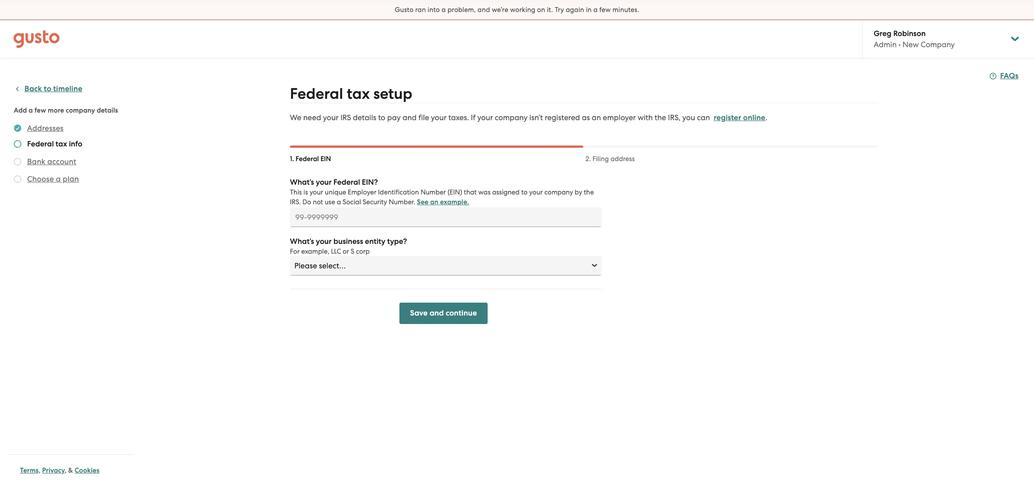 Task type: locate. For each thing, give the bounding box(es) containing it.
0 vertical spatial and
[[478, 6, 490, 14]]

0 vertical spatial what's
[[290, 178, 314, 187]]

1 vertical spatial check image
[[14, 158, 21, 166]]

0 horizontal spatial the
[[584, 188, 594, 196]]

identification
[[378, 188, 419, 196]]

privacy
[[42, 467, 65, 475]]

privacy link
[[42, 467, 65, 475]]

what's your federal ein?
[[290, 178, 378, 187]]

a right into
[[442, 6, 446, 14]]

1 horizontal spatial details
[[353, 113, 376, 122]]

greg
[[874, 29, 892, 38]]

1 vertical spatial an
[[430, 198, 439, 206]]

that
[[464, 188, 477, 196]]

corp
[[356, 248, 370, 256]]

0 horizontal spatial details
[[97, 106, 118, 114]]

is
[[304, 188, 308, 196]]

1 vertical spatial tax
[[56, 139, 67, 149]]

company for we need your irs details to pay and file your taxes. if your company isn't registered as an employer with the irs, you can register online .
[[495, 113, 528, 122]]

federal down 'addresses'
[[27, 139, 54, 149]]

gusto ran into a problem, and we're working on it. try again in a few minutes.
[[395, 6, 639, 14]]

0 horizontal spatial ,
[[39, 467, 40, 475]]

your up example,
[[316, 237, 332, 246]]

to right back
[[44, 84, 51, 94]]

employer
[[603, 113, 636, 122]]

2 vertical spatial to
[[521, 188, 528, 196]]

your
[[323, 113, 339, 122], [431, 113, 447, 122], [477, 113, 493, 122], [316, 178, 332, 187], [310, 188, 323, 196], [529, 188, 543, 196], [316, 237, 332, 246]]

company
[[66, 106, 95, 114], [495, 113, 528, 122], [545, 188, 573, 196]]

check image left bank
[[14, 158, 21, 166]]

into
[[428, 6, 440, 14]]

1 horizontal spatial few
[[599, 6, 611, 14]]

a inside this is your unique employer identification number (ein) that was assigned to your company by the irs. do not use a social security number.
[[337, 198, 341, 206]]

your right file
[[431, 113, 447, 122]]

home image
[[13, 30, 60, 48]]

1 horizontal spatial ,
[[65, 467, 67, 475]]

working
[[510, 6, 535, 14]]

1 horizontal spatial company
[[495, 113, 528, 122]]

to
[[44, 84, 51, 94], [378, 113, 385, 122], [521, 188, 528, 196]]

addresses
[[27, 124, 64, 133]]

the
[[655, 113, 666, 122], [584, 188, 594, 196]]

a right in
[[594, 6, 598, 14]]

few right in
[[599, 6, 611, 14]]

1 what's from the top
[[290, 178, 314, 187]]

filing
[[593, 155, 609, 163]]

2 horizontal spatial to
[[521, 188, 528, 196]]

0 horizontal spatial an
[[430, 198, 439, 206]]

1 vertical spatial the
[[584, 188, 594, 196]]

0 horizontal spatial tax
[[56, 139, 67, 149]]

tax inside list
[[56, 139, 67, 149]]

this
[[290, 188, 302, 196]]

2 horizontal spatial and
[[478, 6, 490, 14]]

2 , from the left
[[65, 467, 67, 475]]

1 horizontal spatial an
[[592, 113, 601, 122]]

the inside this is your unique employer identification number (ein) that was assigned to your company by the irs. do not use a social security number.
[[584, 188, 594, 196]]

check image left choose
[[14, 175, 21, 183]]

2 check image from the top
[[14, 158, 21, 166]]

number.
[[389, 198, 415, 206]]

to inside button
[[44, 84, 51, 94]]

federal up need
[[290, 85, 343, 103]]

terms link
[[20, 467, 39, 475]]

your right if
[[477, 113, 493, 122]]

tax up irs at the left
[[347, 85, 370, 103]]

0 vertical spatial to
[[44, 84, 51, 94]]

company inside we need your irs details to pay and file your taxes. if your company isn't registered as an employer with the irs, you can register online .
[[495, 113, 528, 122]]

2 what's from the top
[[290, 237, 314, 246]]

company right more
[[66, 106, 95, 114]]

2 horizontal spatial company
[[545, 188, 573, 196]]

a left plan
[[56, 175, 61, 184]]

federal up the unique
[[334, 178, 360, 187]]

see
[[417, 198, 429, 206]]

faqs
[[1000, 71, 1019, 81]]

1 check image from the top
[[14, 140, 21, 148]]

a right use
[[337, 198, 341, 206]]

1 horizontal spatial to
[[378, 113, 385, 122]]

1 horizontal spatial the
[[655, 113, 666, 122]]

tax
[[347, 85, 370, 103], [56, 139, 67, 149]]

, left privacy link
[[39, 467, 40, 475]]

not
[[313, 198, 323, 206]]

your inside the what's your business entity type? for example, llc or s corp
[[316, 237, 332, 246]]

or
[[343, 248, 349, 256]]

choose
[[27, 175, 54, 184]]

more
[[48, 106, 64, 114]]

2 vertical spatial check image
[[14, 175, 21, 183]]

taxes.
[[449, 113, 469, 122]]

0 horizontal spatial and
[[403, 113, 417, 122]]

an
[[592, 113, 601, 122], [430, 198, 439, 206]]

to inside this is your unique employer identification number (ein) that was assigned to your company by the irs. do not use a social security number.
[[521, 188, 528, 196]]

an right as
[[592, 113, 601, 122]]

an down number
[[430, 198, 439, 206]]

registered
[[545, 113, 580, 122]]

the left irs,
[[655, 113, 666, 122]]

0 vertical spatial an
[[592, 113, 601, 122]]

and left we're
[[478, 6, 490, 14]]

0 vertical spatial few
[[599, 6, 611, 14]]

federal inside list
[[27, 139, 54, 149]]

address
[[611, 155, 635, 163]]

bank
[[27, 157, 45, 166]]

add
[[14, 106, 27, 114]]

timeline
[[53, 84, 82, 94]]

and inside button
[[430, 309, 444, 318]]

to left pay
[[378, 113, 385, 122]]

1 vertical spatial what's
[[290, 237, 314, 246]]

What's your Federal EIN? text field
[[290, 208, 602, 227]]

a inside button
[[56, 175, 61, 184]]

1 horizontal spatial and
[[430, 309, 444, 318]]

3 check image from the top
[[14, 175, 21, 183]]

company left the isn't
[[495, 113, 528, 122]]

company left by
[[545, 188, 573, 196]]

federal left ein
[[296, 155, 319, 163]]

assigned
[[492, 188, 520, 196]]

a
[[442, 6, 446, 14], [594, 6, 598, 14], [29, 106, 33, 114], [56, 175, 61, 184], [337, 198, 341, 206]]

ran
[[415, 6, 426, 14]]

.
[[766, 113, 767, 122]]

pay
[[387, 113, 401, 122]]

and left file
[[403, 113, 417, 122]]

0 vertical spatial the
[[655, 113, 666, 122]]

2 vertical spatial and
[[430, 309, 444, 318]]

tax left info
[[56, 139, 67, 149]]

back to timeline
[[24, 84, 82, 94]]

few left more
[[35, 106, 46, 114]]

back to timeline button
[[14, 84, 82, 94]]

if
[[471, 113, 476, 122]]

continue
[[446, 309, 477, 318]]

bank account
[[27, 157, 76, 166]]

s
[[351, 248, 354, 256]]

check image
[[14, 140, 21, 148], [14, 158, 21, 166], [14, 175, 21, 183]]

1 vertical spatial and
[[403, 113, 417, 122]]

check image for choose
[[14, 175, 21, 183]]

and right save
[[430, 309, 444, 318]]

again
[[566, 6, 584, 14]]

0 horizontal spatial to
[[44, 84, 51, 94]]

isn't
[[530, 113, 543, 122]]

can
[[697, 113, 710, 122]]

federal for federal tax info
[[27, 139, 54, 149]]

0 horizontal spatial few
[[35, 106, 46, 114]]

greg robinson admin • new company
[[874, 29, 955, 49]]

0 horizontal spatial company
[[66, 106, 95, 114]]

what's up for
[[290, 237, 314, 246]]

0 vertical spatial tax
[[347, 85, 370, 103]]

by
[[575, 188, 582, 196]]

1 vertical spatial to
[[378, 113, 385, 122]]

, left &
[[65, 467, 67, 475]]

1 horizontal spatial tax
[[347, 85, 370, 103]]

what's inside the what's your business entity type? for example, llc or s corp
[[290, 237, 314, 246]]

company
[[921, 40, 955, 49]]

0 vertical spatial check image
[[14, 140, 21, 148]]

and
[[478, 6, 490, 14], [403, 113, 417, 122], [430, 309, 444, 318]]

an inside we need your irs details to pay and file your taxes. if your company isn't registered as an employer with the irs, you can register online .
[[592, 113, 601, 122]]

,
[[39, 467, 40, 475], [65, 467, 67, 475]]

federal tax setup
[[290, 85, 412, 103]]

company inside this is your unique employer identification number (ein) that was assigned to your company by the irs. do not use a social security number.
[[545, 188, 573, 196]]

and inside we need your irs details to pay and file your taxes. if your company isn't registered as an employer with the irs, you can register online .
[[403, 113, 417, 122]]

check image down circle check icon
[[14, 140, 21, 148]]

we
[[290, 113, 301, 122]]

what's
[[290, 178, 314, 187], [290, 237, 314, 246]]

the right by
[[584, 188, 594, 196]]

on
[[537, 6, 545, 14]]

an inside popup button
[[430, 198, 439, 206]]

problem,
[[448, 6, 476, 14]]

what's up is
[[290, 178, 314, 187]]

with
[[638, 113, 653, 122]]

to right "assigned"
[[521, 188, 528, 196]]



Task type: describe. For each thing, give the bounding box(es) containing it.
irs.
[[290, 198, 301, 206]]

business
[[334, 237, 363, 246]]

to inside we need your irs details to pay and file your taxes. if your company isn't registered as an employer with the irs, you can register online .
[[378, 113, 385, 122]]

robinson
[[893, 29, 926, 38]]

account
[[47, 157, 76, 166]]

federal for federal ein
[[296, 155, 319, 163]]

save and continue button
[[399, 303, 488, 324]]

your up the unique
[[316, 178, 332, 187]]

file
[[419, 113, 429, 122]]

was
[[478, 188, 491, 196]]

what's for what's your federal ein?
[[290, 178, 314, 187]]

federal ein
[[296, 155, 331, 163]]

llc
[[331, 248, 341, 256]]

register online link
[[714, 113, 766, 122]]

company for this is your unique employer identification number (ein) that was assigned to your company by the irs. do not use a social security number.
[[545, 188, 573, 196]]

type?
[[387, 237, 407, 246]]

the inside we need your irs details to pay and file your taxes. if your company isn't registered as an employer with the irs, you can register online .
[[655, 113, 666, 122]]

faqs button
[[990, 71, 1019, 82]]

federal tax info list
[[14, 123, 130, 186]]

terms , privacy , & cookies
[[20, 467, 99, 475]]

online
[[743, 113, 766, 122]]

unique
[[325, 188, 346, 196]]

terms
[[20, 467, 39, 475]]

check image for bank
[[14, 158, 21, 166]]

try
[[555, 6, 564, 14]]

plan
[[63, 175, 79, 184]]

register
[[714, 113, 741, 122]]

we're
[[492, 6, 508, 14]]

tax for setup
[[347, 85, 370, 103]]

choose a plan
[[27, 175, 79, 184]]

irs,
[[668, 113, 681, 122]]

federal tax info
[[27, 139, 82, 149]]

admin
[[874, 40, 897, 49]]

filing address
[[593, 155, 635, 163]]

save
[[410, 309, 428, 318]]

what's your business entity type? for example, llc or s corp
[[290, 237, 407, 256]]

(ein)
[[448, 188, 462, 196]]

it.
[[547, 6, 553, 14]]

details inside we need your irs details to pay and file your taxes. if your company isn't registered as an employer with the irs, you can register online .
[[353, 113, 376, 122]]

tax for info
[[56, 139, 67, 149]]

see an example. button
[[417, 197, 469, 208]]

bank account button
[[27, 156, 76, 167]]

info
[[69, 139, 82, 149]]

irs
[[340, 113, 351, 122]]

for
[[290, 248, 300, 256]]

1 vertical spatial few
[[35, 106, 46, 114]]

add a few more company details
[[14, 106, 118, 114]]

employer
[[348, 188, 376, 196]]

new
[[903, 40, 919, 49]]

see an example.
[[417, 198, 469, 206]]

number
[[421, 188, 446, 196]]

a right add
[[29, 106, 33, 114]]

example,
[[301, 248, 329, 256]]

do
[[303, 198, 311, 206]]

circle check image
[[14, 123, 21, 134]]

this is your unique employer identification number (ein) that was assigned to your company by the irs. do not use a social security number.
[[290, 188, 594, 206]]

addresses button
[[27, 123, 64, 134]]

you
[[682, 113, 695, 122]]

your left irs at the left
[[323, 113, 339, 122]]

federal for federal tax setup
[[290, 85, 343, 103]]

cookies
[[75, 467, 99, 475]]

security
[[363, 198, 387, 206]]

ein?
[[362, 178, 378, 187]]

social
[[343, 198, 361, 206]]

your up not
[[310, 188, 323, 196]]

we need your irs details to pay and file your taxes. if your company isn't registered as an employer with the irs, you can register online .
[[290, 113, 767, 122]]

your right "assigned"
[[529, 188, 543, 196]]

in
[[586, 6, 592, 14]]

what's for what's your business entity type? for example, llc or s corp
[[290, 237, 314, 246]]

choose a plan button
[[27, 174, 79, 184]]

1 , from the left
[[39, 467, 40, 475]]

cookies button
[[75, 465, 99, 476]]

need
[[303, 113, 321, 122]]

setup
[[373, 85, 412, 103]]

minutes.
[[613, 6, 639, 14]]

use
[[325, 198, 335, 206]]

as
[[582, 113, 590, 122]]

entity
[[365, 237, 385, 246]]

gusto
[[395, 6, 414, 14]]

example.
[[440, 198, 469, 206]]

•
[[899, 40, 901, 49]]

save and continue
[[410, 309, 477, 318]]



Task type: vqa. For each thing, say whether or not it's contained in the screenshot.
Filing address
yes



